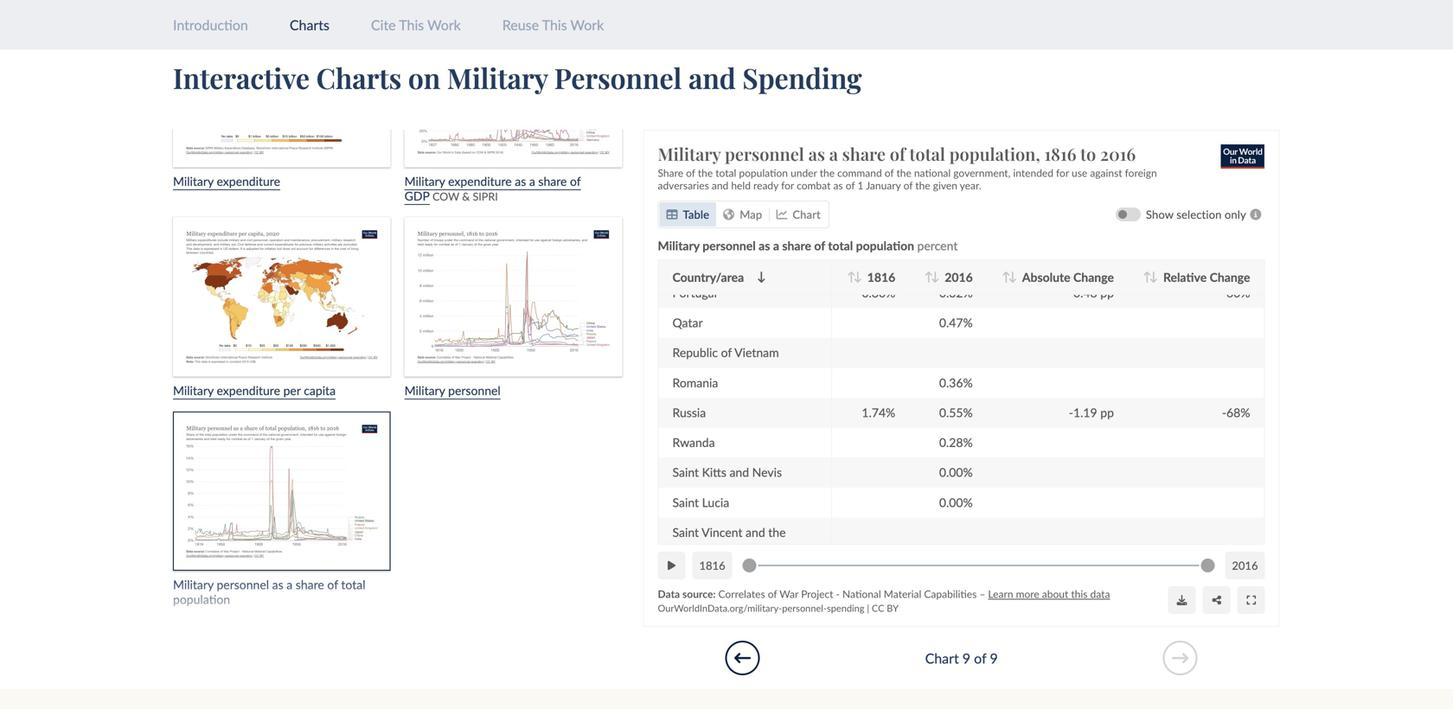 Task type: locate. For each thing, give the bounding box(es) containing it.
2 work from the left
[[571, 16, 604, 33]]

2 horizontal spatial 2016
[[1233, 559, 1259, 573]]

1 horizontal spatial change
[[1211, 270, 1251, 285]]

charts down cite
[[316, 59, 402, 96]]

-60%
[[1223, 285, 1251, 300]]

&
[[462, 190, 470, 203]]

charts left cite
[[290, 16, 330, 33]]

and inside saint vincent and the grenadines
[[746, 525, 766, 540]]

chart link
[[770, 202, 828, 227]]

saint for saint kitts and nevis
[[673, 465, 699, 480]]

a for population,
[[830, 142, 839, 165]]

as for military personnel as a share of total population percent
[[759, 238, 771, 253]]

2016 up expand icon
[[1233, 559, 1259, 573]]

this for cite
[[399, 16, 424, 33]]

share inside 'military expenditure as a share of gdp'
[[539, 174, 567, 189]]

absolute change
[[1023, 270, 1115, 285]]

1816 down grenadines
[[700, 559, 726, 573]]

1 arrow down long image from the left
[[758, 272, 766, 283]]

military for military expenditure
[[173, 174, 214, 189]]

1 horizontal spatial arrow down long image
[[854, 272, 863, 283]]

military for military personnel as a share of total population percent
[[658, 238, 700, 253]]

arrow up long image for relative change
[[1144, 272, 1152, 283]]

arrow up long image left 'relative'
[[1144, 272, 1152, 283]]

expenditure for military expenditure
[[217, 174, 280, 189]]

1 vertical spatial saint
[[673, 495, 699, 510]]

earth americas image
[[724, 209, 735, 220]]

arrow down long image down 0.26% at top right
[[932, 272, 940, 283]]

russia
[[673, 405, 707, 420]]

0 vertical spatial share
[[843, 142, 886, 165]]

2 vertical spatial 0.00%
[[940, 542, 974, 556]]

military
[[447, 59, 548, 96], [658, 142, 721, 165], [173, 174, 214, 189], [405, 174, 445, 189], [658, 238, 700, 253], [173, 383, 214, 398], [405, 383, 445, 398]]

1 horizontal spatial share
[[783, 238, 812, 253]]

share for population,
[[843, 142, 886, 165]]

work up personnel
[[571, 16, 604, 33]]

3 saint from the top
[[673, 525, 699, 540]]

0 horizontal spatial share
[[539, 174, 567, 189]]

this right reuse
[[542, 16, 567, 33]]

personnel
[[725, 142, 805, 165], [703, 238, 756, 253], [448, 383, 501, 398]]

military for military expenditure per capita
[[173, 383, 214, 398]]

2 saint from the top
[[673, 495, 699, 510]]

1 saint from the top
[[673, 465, 699, 480]]

- for 1.19 pp
[[1070, 405, 1074, 420]]

2 0.00% from the top
[[940, 495, 974, 510]]

under
[[791, 167, 818, 179]]

expenditure for military expenditure as a share of gdp
[[448, 174, 512, 189]]

cc
[[872, 603, 885, 615]]

change
[[1074, 270, 1115, 285], [1211, 270, 1251, 285]]

0 vertical spatial 0.00%
[[940, 465, 974, 480]]

- for 0.48 pp
[[1070, 285, 1074, 300]]

1 horizontal spatial work
[[571, 16, 604, 33]]

1 vertical spatial a
[[530, 174, 536, 189]]

this right cite
[[399, 16, 424, 33]]

1 horizontal spatial arrow down long image
[[1009, 272, 1018, 283]]

1816 up use
[[1045, 142, 1077, 165]]

personnel-
[[783, 603, 828, 615]]

show
[[1147, 208, 1174, 221]]

reuse
[[503, 16, 539, 33]]

0 vertical spatial 2016
[[1101, 142, 1137, 165]]

0 horizontal spatial work
[[428, 16, 461, 33]]

2 this from the left
[[542, 16, 567, 33]]

1 horizontal spatial a
[[774, 238, 780, 253]]

cite this work
[[371, 16, 461, 33]]

0 horizontal spatial arrow down long image
[[758, 272, 766, 283]]

0 vertical spatial personnel
[[725, 142, 805, 165]]

3 arrow down long image from the left
[[1151, 272, 1159, 283]]

military expenditure as a share of gdp
[[405, 174, 581, 203]]

–
[[980, 588, 986, 601]]

4 arrow up long image from the left
[[1144, 272, 1152, 283]]

1 horizontal spatial total
[[829, 238, 854, 253]]

- for 60%
[[1223, 285, 1227, 300]]

share inside military personnel as a share of total population, 1816 to 2016 share of the total population under the command of the national government, intended for use against foreign adversaries and held ready for combat as of 1 january of the given year.
[[843, 142, 886, 165]]

as inside 'military expenditure as a share of gdp'
[[515, 174, 526, 189]]

vincent
[[702, 525, 743, 540]]

arrow up long image for absolute change
[[1003, 272, 1011, 283]]

military for military personnel
[[405, 383, 445, 398]]

1 work from the left
[[428, 16, 461, 33]]

expenditure inside 'military expenditure as a share of gdp'
[[448, 174, 512, 189]]

2 change from the left
[[1211, 270, 1251, 285]]

the left national
[[897, 167, 912, 179]]

selection
[[1177, 208, 1223, 221]]

military for military personnel as a share of total population, 1816 to 2016 share of the total population under the command of the national government, intended for use against foreign adversaries and held ready for combat as of 1 january of the given year.
[[658, 142, 721, 165]]

total for population
[[829, 238, 854, 253]]

0 vertical spatial saint
[[673, 465, 699, 480]]

population up 0.80%
[[857, 238, 915, 253]]

0 vertical spatial total
[[910, 142, 946, 165]]

1 horizontal spatial 2016
[[1101, 142, 1137, 165]]

january
[[867, 179, 902, 192]]

personnel inside military personnel as a share of total population, 1816 to 2016 share of the total population under the command of the national government, intended for use against foreign adversaries and held ready for combat as of 1 january of the given year.
[[725, 142, 805, 165]]

military personnel link
[[405, 217, 623, 398]]

2 vertical spatial total
[[829, 238, 854, 253]]

table image
[[667, 209, 678, 220]]

0 horizontal spatial 9
[[963, 650, 971, 667]]

2016 up the against on the top right of the page
[[1101, 142, 1137, 165]]

2 horizontal spatial 1816
[[1045, 142, 1077, 165]]

material
[[884, 588, 922, 601]]

arrow up long image
[[848, 272, 856, 283], [925, 272, 934, 283], [1003, 272, 1011, 283], [1144, 272, 1152, 283]]

military personnel
[[405, 383, 501, 398]]

0 horizontal spatial this
[[399, 16, 424, 33]]

0.00% for saint kitts and nevis
[[940, 465, 974, 480]]

1 change from the left
[[1074, 270, 1115, 285]]

romania
[[673, 375, 719, 390]]

arrow down long image up 0.80%
[[854, 272, 863, 283]]

data
[[1091, 588, 1111, 601]]

1 vertical spatial 2016
[[945, 270, 974, 285]]

cite this work link
[[371, 16, 461, 33]]

personnel for population,
[[725, 142, 805, 165]]

arrow down long image
[[758, 272, 766, 283], [854, 272, 863, 283]]

saint up grenadines
[[673, 525, 699, 540]]

population left the under
[[740, 167, 789, 179]]

0 vertical spatial a
[[830, 142, 839, 165]]

vietnam
[[735, 345, 780, 360]]

national
[[915, 167, 951, 179]]

introduction
[[173, 16, 248, 33]]

for left use
[[1057, 167, 1070, 179]]

0.00%
[[940, 465, 974, 480], [940, 495, 974, 510], [940, 542, 974, 556]]

as for military personnel as a share of total population, 1816 to 2016 share of the total population under the command of the national government, intended for use against foreign adversaries and held ready for combat as of 1 january of the given year.
[[809, 142, 826, 165]]

change for absolute change
[[1074, 270, 1115, 285]]

work for cite this work
[[428, 16, 461, 33]]

0 vertical spatial population
[[740, 167, 789, 179]]

0 horizontal spatial a
[[530, 174, 536, 189]]

0.00% for saint lucia
[[940, 495, 974, 510]]

1 arrow up long image from the left
[[848, 272, 856, 283]]

2 9 from the left
[[991, 650, 999, 667]]

2 vertical spatial a
[[774, 238, 780, 253]]

1 vertical spatial 1816
[[868, 270, 896, 285]]

show selection only
[[1147, 208, 1247, 221]]

2 vertical spatial share
[[783, 238, 812, 253]]

republic of vietnam
[[673, 345, 780, 360]]

1 vertical spatial total
[[716, 167, 737, 179]]

1 horizontal spatial 1816
[[868, 270, 896, 285]]

military inside 'military expenditure as a share of gdp'
[[405, 174, 445, 189]]

change up 0.48 pp
[[1074, 270, 1115, 285]]

arrow down long image for 2016
[[932, 272, 940, 283]]

1 9 from the left
[[963, 650, 971, 667]]

the right the under
[[820, 167, 835, 179]]

military expenditure as a share of gdp link
[[405, 8, 623, 203]]

2016
[[1101, 142, 1137, 165], [945, 270, 974, 285], [1233, 559, 1259, 573]]

the inside saint vincent and the grenadines
[[769, 525, 786, 540]]

2016 up the 0.32%
[[945, 270, 974, 285]]

0 vertical spatial charts
[[290, 16, 330, 33]]

2 arrow up long image from the left
[[925, 272, 934, 283]]

military personnel as a share of total population, 1816 to 2016 link
[[658, 142, 1266, 165]]

arrow up long image down military personnel as a share of total population percent
[[848, 272, 856, 283]]

for right 'ready'
[[782, 179, 795, 192]]

ourworldindata.org/military-
[[658, 603, 783, 615]]

military inside military personnel as a share of total population, 1816 to 2016 share of the total population under the command of the national government, intended for use against foreign adversaries and held ready for combat as of 1 january of the given year.
[[658, 142, 721, 165]]

1 vertical spatial share
[[539, 174, 567, 189]]

lucia
[[703, 495, 730, 510]]

rwanda
[[673, 435, 716, 450]]

arrow down long image
[[932, 272, 940, 283], [1009, 272, 1018, 283], [1151, 272, 1159, 283]]

change up -60%
[[1211, 270, 1251, 285]]

project
[[802, 588, 834, 601]]

country/area
[[673, 270, 745, 285]]

personnel for population
[[703, 238, 756, 253]]

0.55%
[[940, 405, 974, 420]]

0 horizontal spatial population
[[740, 167, 789, 179]]

1 horizontal spatial this
[[542, 16, 567, 33]]

2 arrow down long image from the left
[[1009, 272, 1018, 283]]

0.28%
[[940, 435, 974, 450]]

2 horizontal spatial total
[[910, 142, 946, 165]]

arrow down long image right country/area
[[758, 272, 766, 283]]

this
[[399, 16, 424, 33], [542, 16, 567, 33]]

0 horizontal spatial change
[[1074, 270, 1115, 285]]

by
[[887, 603, 899, 615]]

2016 inside military personnel as a share of total population, 1816 to 2016 share of the total population under the command of the national government, intended for use against foreign adversaries and held ready for combat as of 1 january of the given year.
[[1101, 142, 1137, 165]]

charts link
[[290, 16, 330, 33]]

2 horizontal spatial a
[[830, 142, 839, 165]]

0 horizontal spatial arrow down long image
[[932, 272, 940, 283]]

total for population,
[[910, 142, 946, 165]]

1 vertical spatial personnel
[[703, 238, 756, 253]]

2 vertical spatial saint
[[673, 525, 699, 540]]

arrow up long image left absolute
[[1003, 272, 1011, 283]]

2 vertical spatial 1816
[[700, 559, 726, 573]]

chart
[[793, 208, 821, 221]]

for
[[1057, 167, 1070, 179], [782, 179, 795, 192]]

1 horizontal spatial 9
[[991, 650, 999, 667]]

arrow down long image left 'relative'
[[1151, 272, 1159, 283]]

1816 up 0.80%
[[868, 270, 896, 285]]

grenadines
[[673, 542, 733, 556]]

2 horizontal spatial share
[[843, 142, 886, 165]]

arrow up long image down percent
[[925, 272, 934, 283]]

1 arrow down long image from the left
[[932, 272, 940, 283]]

1 0.00% from the top
[[940, 465, 974, 480]]

republic
[[673, 345, 719, 360]]

ourworldindata.org/military-personnel-spending link
[[658, 603, 865, 615]]

3 arrow up long image from the left
[[1003, 272, 1011, 283]]

1 horizontal spatial population
[[857, 238, 915, 253]]

charts
[[290, 16, 330, 33], [316, 59, 402, 96]]

a for population
[[774, 238, 780, 253]]

against
[[1091, 167, 1123, 179]]

expenditure
[[217, 174, 280, 189], [448, 174, 512, 189], [217, 383, 280, 398]]

2 horizontal spatial arrow down long image
[[1151, 272, 1159, 283]]

arrow down long image left absolute
[[1009, 272, 1018, 283]]

1 this from the left
[[399, 16, 424, 33]]

2 vertical spatial personnel
[[448, 383, 501, 398]]

saint left kitts
[[673, 465, 699, 480]]

combat
[[797, 179, 831, 192]]

0.48 pp
[[1074, 285, 1115, 300]]

relative change
[[1164, 270, 1251, 285]]

a inside military personnel as a share of total population, 1816 to 2016 share of the total population under the command of the national government, intended for use against foreign adversaries and held ready for combat as of 1 january of the given year.
[[830, 142, 839, 165]]

as
[[809, 142, 826, 165], [515, 174, 526, 189], [834, 179, 844, 192], [759, 238, 771, 253]]

government,
[[954, 167, 1011, 179]]

work
[[428, 16, 461, 33], [571, 16, 604, 33]]

1 vertical spatial population
[[857, 238, 915, 253]]

of inside 'military expenditure as a share of gdp'
[[570, 174, 581, 189]]

-
[[1070, 285, 1074, 300], [1223, 285, 1227, 300], [1070, 405, 1074, 420], [1223, 405, 1227, 420], [837, 588, 841, 601]]

0.32%
[[940, 285, 974, 300]]

military expenditure per capita link
[[173, 217, 391, 398]]

the right "vincent"
[[769, 525, 786, 540]]

1 vertical spatial 0.00%
[[940, 495, 974, 510]]

this
[[1072, 588, 1088, 601]]

expenditure for military expenditure per capita
[[217, 383, 280, 398]]

work up on
[[428, 16, 461, 33]]

saint
[[673, 465, 699, 480], [673, 495, 699, 510], [673, 525, 699, 540]]

of
[[891, 142, 906, 165], [687, 167, 696, 179], [885, 167, 895, 179], [570, 174, 581, 189], [846, 179, 856, 192], [904, 179, 913, 192], [815, 238, 826, 253], [722, 345, 732, 360], [768, 588, 778, 601], [975, 650, 987, 667]]

0 horizontal spatial 2016
[[945, 270, 974, 285]]

total
[[910, 142, 946, 165], [716, 167, 737, 179], [829, 238, 854, 253]]

saint left the lucia
[[673, 495, 699, 510]]

about
[[1043, 588, 1069, 601]]

as for military expenditure as a share of gdp
[[515, 174, 526, 189]]

0 vertical spatial 1816
[[1045, 142, 1077, 165]]

and
[[689, 59, 736, 96], [712, 179, 729, 192], [730, 465, 750, 480], [746, 525, 766, 540]]

saint inside saint vincent and the grenadines
[[673, 525, 699, 540]]

the
[[698, 167, 713, 179], [820, 167, 835, 179], [897, 167, 912, 179], [916, 179, 931, 192], [769, 525, 786, 540]]



Task type: vqa. For each thing, say whether or not it's contained in the screenshot.
military expenditure as a share of gdp link
yes



Task type: describe. For each thing, give the bounding box(es) containing it.
-1.19 pp
[[1070, 405, 1115, 420]]

sipri
[[473, 190, 498, 203]]

0 horizontal spatial total
[[716, 167, 737, 179]]

saint for saint vincent and the grenadines
[[673, 525, 699, 540]]

held
[[732, 179, 751, 192]]

ourworldindata.org/military-personnel-spending | cc by
[[658, 603, 899, 615]]

percent
[[918, 238, 959, 253]]

chart 9 of 9
[[926, 650, 999, 667]]

table
[[683, 208, 710, 221]]

saint lucia
[[673, 495, 730, 510]]

arrow down long image for relative change
[[1151, 272, 1159, 283]]

3 0.00% from the top
[[940, 542, 974, 556]]

circle info image
[[1247, 209, 1266, 220]]

-68%
[[1223, 405, 1251, 420]]

data
[[658, 588, 681, 601]]

share nodes image
[[1213, 595, 1222, 606]]

personnel
[[555, 59, 682, 96]]

- for 68%
[[1223, 405, 1227, 420]]

interactive
[[173, 59, 310, 96]]

ready
[[754, 179, 779, 192]]

the left given
[[916, 179, 931, 192]]

personnel inside military personnel link
[[448, 383, 501, 398]]

2 vertical spatial 2016
[[1233, 559, 1259, 573]]

play image
[[668, 561, 676, 571]]

arrow up long image for 1816
[[848, 272, 856, 283]]

share
[[658, 167, 684, 179]]

|
[[868, 603, 870, 615]]

to
[[1081, 142, 1097, 165]]

this for reuse
[[542, 16, 567, 33]]

map link
[[717, 202, 770, 227]]

intended
[[1014, 167, 1054, 179]]

download image
[[1178, 595, 1188, 606]]

relative
[[1164, 270, 1208, 285]]

and inside military personnel as a share of total population, 1816 to 2016 share of the total population under the command of the national government, intended for use against foreign adversaries and held ready for combat as of 1 january of the given year.
[[712, 179, 729, 192]]

0 horizontal spatial for
[[782, 179, 795, 192]]

saint vincent and the grenadines
[[673, 525, 786, 556]]

given
[[934, 179, 958, 192]]

source:
[[683, 588, 716, 601]]

military personnel as a share of total population, 1816 to 2016 share of the total population under the command of the national government, intended for use against foreign adversaries and held ready for combat as of 1 january of the given year.
[[658, 142, 1158, 192]]

spending
[[743, 59, 862, 96]]

portugal
[[673, 285, 718, 300]]

table link
[[660, 202, 717, 227]]

national
[[843, 588, 882, 601]]

command
[[838, 167, 883, 179]]

cow
[[433, 190, 460, 203]]

60%
[[1227, 285, 1251, 300]]

kitts
[[703, 465, 727, 480]]

cow & sipri
[[433, 190, 498, 203]]

war
[[780, 588, 799, 601]]

share for population
[[783, 238, 812, 253]]

a inside 'military expenditure as a share of gdp'
[[530, 174, 536, 189]]

1 horizontal spatial for
[[1057, 167, 1070, 179]]

military expenditure per capita
[[173, 383, 336, 398]]

expand image
[[1248, 595, 1257, 606]]

1.19 pp
[[1074, 405, 1115, 420]]

gdp
[[405, 189, 430, 203]]

data source: correlates of war project - national material capabilities – learn more about this data
[[658, 588, 1111, 601]]

population,
[[950, 142, 1041, 165]]

use
[[1073, 167, 1088, 179]]

spending
[[827, 603, 865, 615]]

change for relative change
[[1211, 270, 1251, 285]]

cite
[[371, 16, 396, 33]]

map
[[740, 208, 763, 221]]

1 vertical spatial charts
[[316, 59, 402, 96]]

0 horizontal spatial 1816
[[700, 559, 726, 573]]

only
[[1226, 208, 1247, 221]]

reuse this work
[[503, 16, 604, 33]]

saint for saint lucia
[[673, 495, 699, 510]]

military for military expenditure as a share of gdp
[[405, 174, 445, 189]]

population inside military personnel as a share of total population, 1816 to 2016 share of the total population under the command of the national government, intended for use against foreign adversaries and held ready for combat as of 1 january of the given year.
[[740, 167, 789, 179]]

chart line image
[[777, 209, 788, 220]]

military expenditure link
[[173, 8, 391, 189]]

capabilities
[[925, 588, 978, 601]]

2 arrow down long image from the left
[[854, 272, 863, 283]]

saint kitts and nevis
[[673, 465, 783, 480]]

adversaries
[[658, 179, 710, 192]]

0.36%
[[940, 375, 974, 390]]

0.47%
[[940, 315, 974, 330]]

arrow up long image for 2016
[[925, 272, 934, 283]]

go to previous slide image
[[735, 650, 752, 667]]

68%
[[1227, 405, 1251, 420]]

arrow down long image for absolute change
[[1009, 272, 1018, 283]]

military expenditure
[[173, 174, 280, 189]]

the right share
[[698, 167, 713, 179]]

1816 inside military personnel as a share of total population, 1816 to 2016 share of the total population under the command of the national government, intended for use against foreign adversaries and held ready for combat as of 1 january of the given year.
[[1045, 142, 1077, 165]]

military personnel as a share of total population percent
[[658, 238, 959, 253]]

introduction link
[[173, 16, 248, 33]]

0.80%
[[863, 285, 896, 300]]

more
[[1017, 588, 1040, 601]]

on
[[408, 59, 441, 96]]

learn
[[989, 588, 1014, 601]]

year.
[[961, 179, 982, 192]]

learn more about this data link
[[989, 588, 1111, 601]]

correlates
[[719, 588, 766, 601]]

go to next slide image
[[1173, 650, 1189, 667]]

foreign
[[1126, 167, 1158, 179]]

work for reuse this work
[[571, 16, 604, 33]]

0.26%
[[940, 255, 974, 270]]



